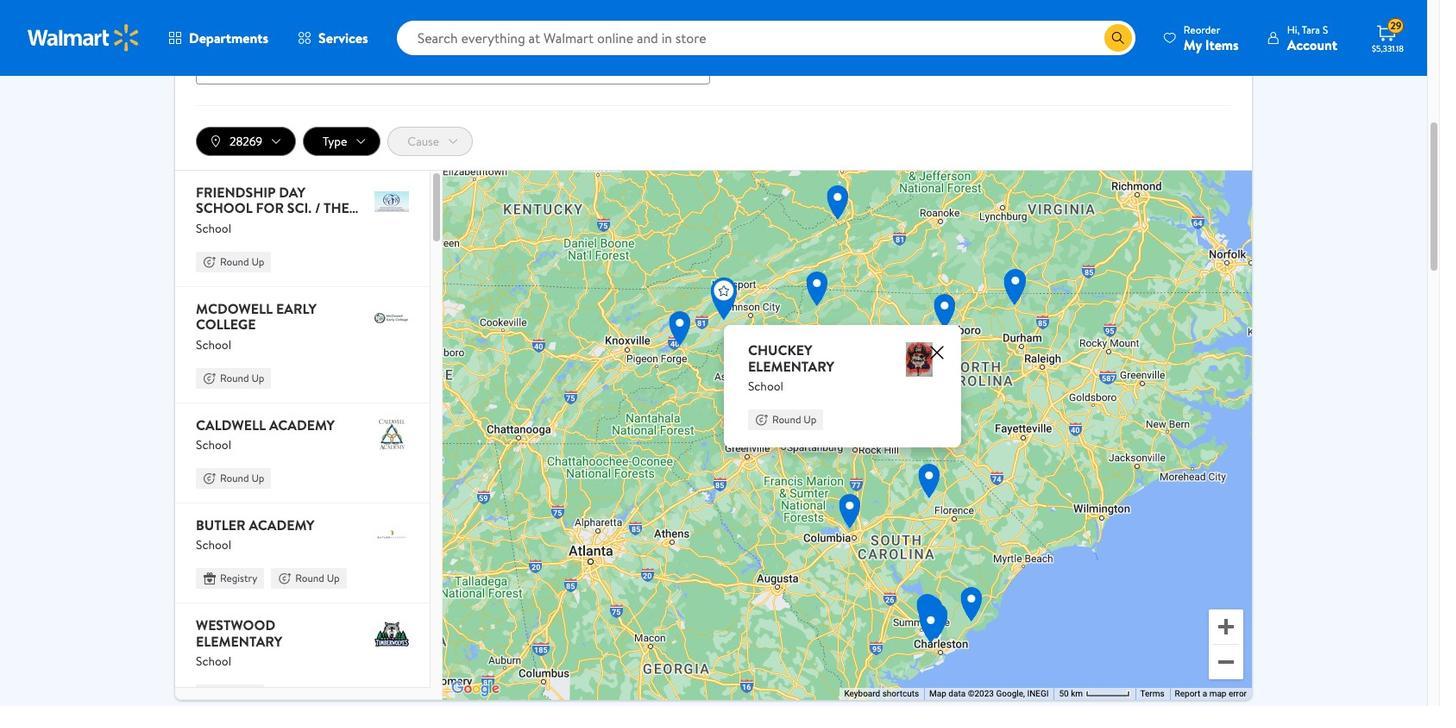 Task type: describe. For each thing, give the bounding box(es) containing it.
registry
[[288, 16, 329, 33]]

mcdowell early college at 35.656557 latitude, -81.960879 image
[[765, 339, 799, 380]]

50 km button
[[1054, 689, 1136, 701]]

Search charity or registry name text field
[[196, 36, 710, 85]]

keyboard shortcuts button
[[845, 689, 919, 701]]

chuckey
[[748, 341, 812, 360]]

academy for butler academy
[[249, 516, 315, 535]]

a
[[1203, 690, 1208, 700]]

round up down butler academy school
[[295, 572, 340, 586]]

school down school
[[196, 220, 231, 237]]

drayton hall elementary at 32.85361 latitude, -80.069724 image
[[913, 606, 948, 647]]

college
[[196, 315, 256, 334]]

morningside middle at 32.877382 latitude, -80.002364 image
[[918, 604, 953, 644]]

friendship day school for sci. / the arts
[[196, 183, 349, 234]]

keyboard
[[845, 690, 881, 700]]

north charleston creative arts elementary at 32.8857 latitude, -79.9953 image
[[919, 603, 954, 643]]

hi, tara s account
[[1288, 22, 1338, 54]]

butler
[[196, 516, 246, 535]]

map region
[[443, 171, 1252, 701]]

round up for friendship day school for sci. / the arts
[[220, 255, 264, 269]]

lambs elementary at 32.884345 latitude, -80.066009 image
[[913, 603, 948, 643]]

report a map error
[[1175, 690, 1247, 700]]

terms
[[1141, 690, 1165, 700]]

arts
[[196, 215, 229, 234]]

bluefield middle school at 37.248795 latitude, -81.244883 image
[[821, 184, 855, 225]]

2 registry from the top
[[220, 688, 257, 703]]

report
[[1175, 690, 1201, 700]]

caldwell academy at 36.13581 latitude, -79.886951 image
[[928, 293, 962, 333]]

cause button
[[388, 127, 473, 156]]

the
[[324, 199, 349, 218]]

up for chuckey elementary
[[804, 413, 817, 428]]

springfield elementary at 32.836684 latitude, -80.060036 image
[[914, 608, 948, 648]]

friendship
[[196, 183, 276, 202]]

reorder my items
[[1184, 22, 1239, 54]]

map
[[1210, 690, 1227, 700]]

chuckey elementary at 36.214954 latitude, -82.695395 image
[[702, 276, 746, 326]]

departments button
[[154, 17, 283, 59]]

data
[[949, 690, 966, 700]]

elementary for westwood
[[196, 633, 282, 652]]

jerry zucker middle school of science at 32.875908 latitude, -80.060599 image
[[914, 604, 948, 644]]

charleston school of the arts at 32.885838 latitude, -79.999589 image
[[918, 603, 953, 643]]

cause
[[408, 133, 439, 150]]

©2023
[[968, 690, 994, 700]]

round for caldwell academy
[[220, 471, 249, 486]]

caldwell academy school
[[196, 416, 335, 454]]

academy for caldwell academy
[[269, 416, 335, 435]]

or
[[274, 16, 285, 33]]

28269
[[230, 133, 262, 150]]

Search search field
[[397, 21, 1136, 55]]

s
[[1323, 22, 1329, 37]]

butler academy at 34.3666 latitude, -80.0829 image
[[912, 463, 947, 503]]

services
[[319, 28, 368, 47]]

reorder
[[1184, 22, 1221, 37]]

28269 button
[[196, 127, 296, 156]]

1 registry from the top
[[220, 572, 257, 586]]

map data ©2023 google, inegi
[[930, 690, 1049, 700]]

search for search charity or registry name
[[196, 16, 232, 33]]

rb stall high at 32.925594 latitude, -80.081809 image
[[912, 599, 947, 640]]

shortcuts
[[883, 690, 919, 700]]

google,
[[996, 690, 1025, 700]]

north charleston high at 32.881328 latitude, -79.978215 image
[[920, 604, 955, 644]]

northwoods middle at 32.943426 latitude, -80.05358 image
[[914, 598, 948, 638]]

terms link
[[1141, 690, 1165, 700]]

google image
[[447, 679, 504, 701]]

deer park middle at 32.964569 latitude, -80.049075 image
[[915, 596, 949, 636]]

type button
[[303, 127, 381, 156]]

mcdowell early college school
[[196, 299, 316, 354]]

school for westwood elementary
[[196, 654, 231, 671]]

a. c. corcoran elementary at 32.960903 latitude, -80.060268 image
[[914, 596, 948, 636]]

day
[[279, 183, 305, 202]]

my
[[1184, 35, 1202, 54]]

services button
[[283, 17, 383, 59]]



Task type: locate. For each thing, give the bounding box(es) containing it.
search inside button
[[748, 40, 789, 59]]

pepperhill elementary at 32.937529 latitude, -80.07731 image
[[912, 598, 947, 639]]

hi,
[[1288, 22, 1300, 37]]

round up up mcdowell
[[220, 255, 264, 269]]

0 vertical spatial academy
[[269, 416, 335, 435]]

$5,331.18
[[1372, 42, 1404, 54]]

school
[[196, 199, 253, 218]]

pinehurst elementary at 32.943056 latitude, -80.053249 image
[[914, 598, 948, 638]]

school inside mcdowell early college school
[[196, 336, 231, 354]]

round up for caldwell academy
[[220, 471, 264, 486]]

0 horizontal spatial elementary
[[196, 633, 282, 652]]

registry down butler academy school
[[220, 572, 257, 586]]

error
[[1229, 690, 1247, 700]]

south elementary at 36.374953 latitude, -78.989832 image
[[998, 270, 1032, 310]]

school down the chuckey
[[748, 378, 784, 396]]

sci.
[[287, 199, 312, 218]]

round for mcdowell early college
[[220, 371, 249, 386]]

north charleston elementary at 32.884361 latitude, -79.982092 image
[[920, 603, 955, 643]]

inegi
[[1028, 690, 1049, 700]]

round up caldwell
[[220, 371, 249, 386]]

hunley park elementary at 32.891742 latitude, -80.073375 image
[[913, 603, 948, 643]]

round up down caldwell academy school
[[220, 471, 264, 486]]

school down caldwell
[[196, 437, 231, 454]]

registry down westwood elementary school
[[220, 688, 257, 703]]

0 vertical spatial registry
[[220, 572, 257, 586]]

search
[[196, 16, 232, 33], [748, 40, 789, 59]]

roxboro community school at 36.391476 latitude, -78.979099 image
[[999, 268, 1033, 308]]

school for butler academy
[[196, 537, 231, 555]]

1 vertical spatial academy
[[249, 516, 315, 535]]

tara
[[1302, 22, 1321, 37]]

mcdowell
[[196, 299, 273, 318]]

1 horizontal spatial search
[[748, 40, 789, 59]]

50
[[1060, 690, 1069, 700]]

keyboard shortcuts
[[845, 690, 919, 700]]

academy
[[269, 416, 335, 435], [249, 516, 315, 535]]

round up for chuckey elementary
[[772, 413, 817, 428]]

caldwell
[[196, 416, 266, 435]]

round for chuckey elementary
[[772, 413, 801, 428]]

round up
[[220, 255, 264, 269], [220, 371, 264, 386], [772, 413, 817, 428], [220, 471, 264, 486], [295, 572, 340, 586]]

search icon image
[[1112, 31, 1125, 45]]

name
[[332, 16, 360, 33]]

/
[[315, 199, 321, 218]]

map
[[930, 690, 947, 700]]

columbia high at 34.048161 latitude, -81.092886 image
[[833, 493, 867, 534]]

round
[[220, 255, 249, 269], [220, 371, 249, 386], [772, 413, 801, 428], [220, 471, 249, 486], [295, 572, 324, 586]]

school for caldwell academy
[[196, 437, 231, 454]]

items
[[1206, 35, 1239, 54]]

school down westwood
[[196, 654, 231, 671]]

departments
[[189, 28, 269, 47]]

school
[[196, 220, 231, 237], [196, 336, 231, 354], [748, 378, 784, 396], [196, 437, 231, 454], [196, 537, 231, 555], [196, 654, 231, 671]]

1 vertical spatial registry
[[220, 688, 257, 703]]

school inside butler academy school
[[196, 537, 231, 555]]

academy right caldwell
[[269, 416, 335, 435]]

1 vertical spatial elementary
[[196, 633, 282, 652]]

round up down 'chuckey elementary school'
[[772, 413, 817, 428]]

round down butler academy school
[[295, 572, 324, 586]]

up for mcdowell early college
[[252, 371, 264, 386]]

0 horizontal spatial search
[[196, 16, 232, 33]]

up
[[252, 255, 264, 269], [252, 371, 264, 386], [804, 413, 817, 428], [252, 471, 264, 486], [327, 572, 340, 586]]

academy inside caldwell academy school
[[269, 416, 335, 435]]

school for chuckey elementary
[[748, 378, 784, 396]]

midland park primary at 32.920681 latitude, -80.041111 image
[[915, 600, 949, 641]]

school down butler
[[196, 537, 231, 555]]

walmart image
[[28, 24, 140, 52]]

matilda f. dunston elementary at 32.899957 latitude, -80.009853 image
[[917, 602, 952, 642]]

up for caldwell academy
[[252, 471, 264, 486]]

round up up caldwell
[[220, 371, 264, 386]]

school down college
[[196, 336, 231, 354]]

st. james santee elementary-middle at 33.061453 latitude, -79.538104 image
[[955, 586, 989, 627]]

report a map error link
[[1175, 690, 1247, 700]]

type
[[323, 133, 347, 150]]

km
[[1071, 690, 1083, 700]]

50 km
[[1060, 690, 1085, 700]]

round down arts
[[220, 255, 249, 269]]

search charity or registry name element
[[196, 14, 714, 85]]

round down 'chuckey elementary school'
[[772, 413, 801, 428]]

round up for mcdowell early college
[[220, 371, 264, 386]]

academy inside butler academy school
[[249, 516, 315, 535]]

up for friendship day school for sci. / the arts
[[252, 255, 264, 269]]

1 horizontal spatial elementary
[[748, 357, 835, 376]]

0 vertical spatial elementary
[[748, 357, 835, 376]]

charity
[[235, 16, 271, 33]]

search for search
[[748, 40, 789, 59]]

ladson elementary at 32.986252 latitude, -80.106218 image
[[911, 593, 945, 634]]

malcolm c. hursey montessori at 32.8756 latitude, -79.990744 image
[[919, 604, 954, 644]]

w. b. goodwin elementary at 32.860803 latitude, -80.047113 image
[[915, 605, 949, 646]]

search button
[[728, 28, 810, 70]]

early
[[276, 299, 316, 318]]

edgemont elementary at 35.958617 latitude, -83.256336 image
[[663, 310, 697, 351]]

westwood
[[196, 617, 276, 636]]

westwood elementary school
[[196, 617, 282, 671]]

round for friendship day school for sci. / the arts
[[220, 255, 249, 269]]

elementary for chuckey
[[748, 357, 835, 376]]

westwood elementary at 36.365142 latitude, -81.510741 image
[[800, 270, 835, 311]]

registry
[[220, 572, 257, 586], [220, 688, 257, 703]]

round up butler
[[220, 471, 249, 486]]

Walmart Site-Wide search field
[[397, 21, 1136, 55]]

school inside westwood elementary school
[[196, 654, 231, 671]]

close image
[[927, 343, 948, 364]]

0 vertical spatial search
[[196, 16, 232, 33]]

29
[[1391, 18, 1402, 33]]

account
[[1288, 35, 1338, 54]]

butler academy school
[[196, 516, 315, 555]]

for
[[256, 199, 284, 218]]

school inside 'chuckey elementary school'
[[748, 378, 784, 396]]

1 vertical spatial search
[[748, 40, 789, 59]]

academy right butler
[[249, 516, 315, 535]]

elementary
[[748, 357, 835, 376], [196, 633, 282, 652]]

search charity or registry name
[[196, 16, 360, 33]]

school inside caldwell academy school
[[196, 437, 231, 454]]

chuckey elementary school
[[748, 341, 835, 396]]



Task type: vqa. For each thing, say whether or not it's contained in the screenshot.
the bottom Insurance
no



